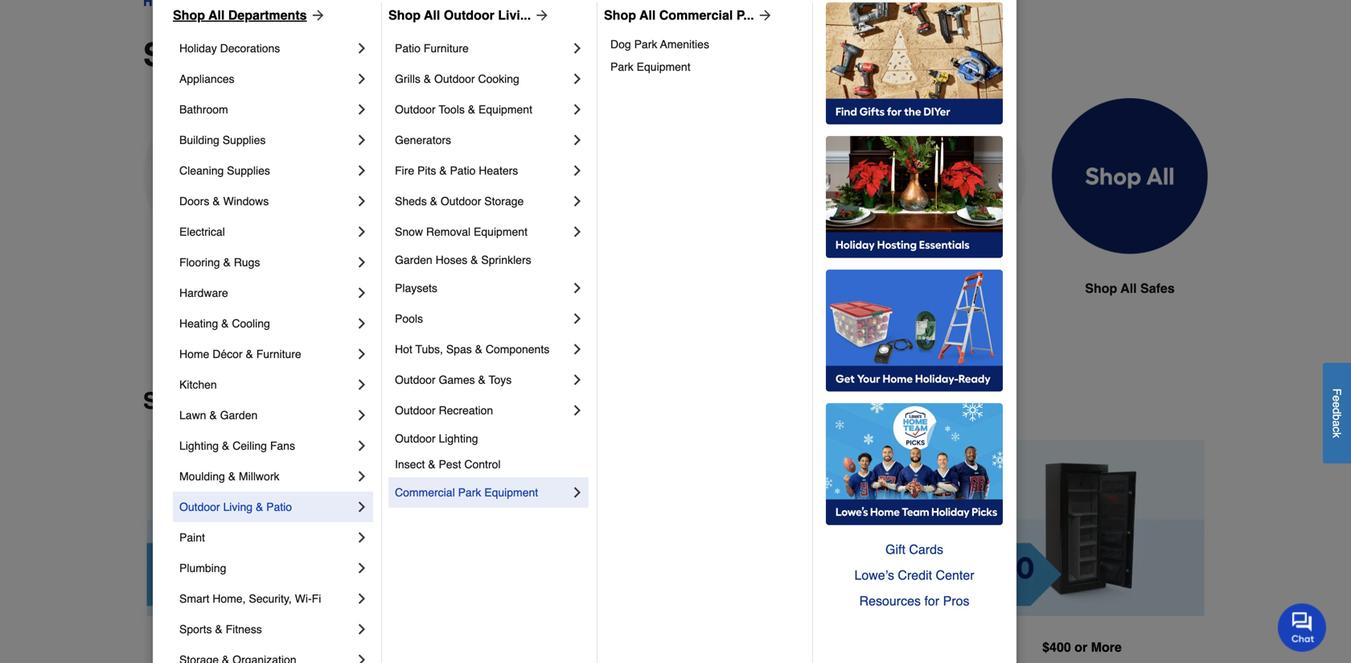 Task type: locate. For each thing, give the bounding box(es) containing it.
building
[[179, 134, 220, 146]]

a black sentrysafe home safe with the door ajar. image
[[507, 98, 663, 254]]

shop
[[1086, 281, 1118, 296], [143, 388, 200, 414]]

millwork
[[239, 470, 280, 483]]

& right tools
[[468, 103, 476, 116]]

shop all safes link
[[1053, 98, 1209, 337]]

pest
[[439, 458, 461, 471]]

park up the park equipment
[[635, 38, 658, 51]]

patio up 'sheds & outdoor storage'
[[450, 164, 476, 177]]

$200
[[776, 640, 804, 655]]

2 horizontal spatial shop
[[604, 8, 636, 23]]

garden up playsets
[[395, 253, 433, 266]]

outdoor up outdoor lighting
[[395, 404, 436, 417]]

$200 to $400. image
[[689, 440, 934, 617]]

a tall black sports afield gun safe. image
[[325, 98, 481, 254]]

1 horizontal spatial shop
[[389, 8, 421, 23]]

gift cards link
[[826, 537, 1003, 562]]

& inside 'link'
[[221, 317, 229, 330]]

lighting up pest
[[439, 432, 478, 445]]

supplies inside "building supplies" link
[[223, 134, 266, 146]]

gift
[[886, 542, 906, 557]]

& left pest
[[428, 458, 436, 471]]

0 horizontal spatial park
[[458, 486, 481, 499]]

0 vertical spatial shop
[[1086, 281, 1118, 296]]

commercial up dog park amenities link on the top
[[660, 8, 733, 23]]

chevron right image for heating & cooling
[[354, 315, 370, 332]]

dog
[[611, 38, 631, 51]]

furniture down heating & cooling 'link'
[[256, 348, 302, 360]]

supplies
[[223, 134, 266, 146], [227, 164, 270, 177]]

1 horizontal spatial shop
[[1086, 281, 1118, 296]]

arrow right image inside shop all departments link
[[307, 7, 326, 23]]

supplies up windows
[[227, 164, 270, 177]]

resources for pros
[[860, 593, 970, 608]]

lawn & garden link
[[179, 400, 354, 430]]

0 horizontal spatial garden
[[220, 409, 258, 422]]

chat invite button image
[[1279, 603, 1328, 652]]

supplies inside cleaning supplies link
[[227, 164, 270, 177]]

0 vertical spatial home
[[548, 281, 584, 296]]

shop all commercial p... link
[[604, 6, 774, 25]]

0 horizontal spatial patio
[[266, 501, 292, 513]]

1 vertical spatial home
[[179, 348, 209, 360]]

2 horizontal spatial patio
[[450, 164, 476, 177]]

0 vertical spatial supplies
[[223, 134, 266, 146]]

chevron right image
[[570, 40, 586, 56], [354, 71, 370, 87], [570, 163, 586, 179], [354, 193, 370, 209], [570, 193, 586, 209], [570, 280, 586, 296], [570, 341, 586, 357], [354, 346, 370, 362], [570, 402, 586, 418], [354, 438, 370, 454], [354, 468, 370, 484], [354, 499, 370, 515], [354, 529, 370, 546], [354, 621, 370, 637], [354, 652, 370, 663]]

resources
[[860, 593, 921, 608]]

plumbing link
[[179, 553, 354, 583]]

fireproof safes link
[[143, 98, 299, 337]]

file
[[919, 281, 941, 296]]

arrow right image
[[307, 7, 326, 23], [755, 7, 774, 23]]

0 horizontal spatial furniture
[[256, 348, 302, 360]]

lighting inside 'lighting & ceiling fans' link
[[179, 439, 219, 452]]

pits
[[418, 164, 436, 177]]

a black honeywell chest safe with the top open. image
[[689, 98, 845, 254]]

all
[[209, 8, 225, 23], [424, 8, 440, 23], [640, 8, 656, 23], [1121, 281, 1137, 296]]

1 vertical spatial shop
[[143, 388, 200, 414]]

1 vertical spatial patio
[[450, 164, 476, 177]]

chevron right image for grills & outdoor cooking
[[570, 71, 586, 87]]

playsets link
[[395, 273, 570, 303]]

smart home, security, wi-fi link
[[179, 583, 354, 614]]

patio for fire pits & patio heaters
[[450, 164, 476, 177]]

0 vertical spatial garden
[[395, 253, 433, 266]]

center
[[936, 568, 975, 583]]

home up kitchen
[[179, 348, 209, 360]]

doors & windows link
[[179, 186, 354, 216]]

all for departments
[[209, 8, 225, 23]]

flooring & rugs link
[[179, 247, 354, 278]]

& right spas
[[475, 343, 483, 356]]

fire pits & patio heaters link
[[395, 155, 570, 186]]

shop
[[173, 8, 205, 23], [389, 8, 421, 23], [604, 8, 636, 23]]

& left ceiling
[[222, 439, 230, 452]]

chevron right image for hot tubs, spas & components
[[570, 341, 586, 357]]

d
[[1331, 408, 1344, 414]]

by
[[272, 388, 298, 414]]

3 shop from the left
[[604, 8, 636, 23]]

pools
[[395, 312, 423, 325]]

0 vertical spatial commercial
[[660, 8, 733, 23]]

chevron right image for plumbing
[[354, 560, 370, 576]]

holiday hosting essentials. image
[[826, 136, 1003, 258]]

all for safes
[[1121, 281, 1137, 296]]

2 e from the top
[[1331, 401, 1344, 408]]

2 vertical spatial park
[[458, 486, 481, 499]]

tubs,
[[416, 343, 443, 356]]

supplies up cleaning supplies
[[223, 134, 266, 146]]

windows
[[223, 195, 269, 208]]

appliances link
[[179, 64, 354, 94]]

hardware
[[179, 286, 228, 299]]

all for outdoor
[[424, 8, 440, 23]]

1 shop from the left
[[173, 8, 205, 23]]

a black sentrysafe fireproof safe. image
[[143, 98, 299, 254]]

1 e from the top
[[1331, 395, 1344, 401]]

garden hoses & sprinklers link
[[395, 247, 586, 273]]

chevron right image for outdoor games & toys
[[570, 372, 586, 388]]

chevron right image for generators
[[570, 132, 586, 148]]

patio down moulding & millwork link
[[266, 501, 292, 513]]

garden
[[395, 253, 433, 266], [220, 409, 258, 422]]

$200 – $400
[[776, 640, 847, 655]]

2 arrow right image from the left
[[755, 7, 774, 23]]

park down control
[[458, 486, 481, 499]]

2 vertical spatial patio
[[266, 501, 292, 513]]

1 vertical spatial commercial
[[395, 486, 455, 499]]

safes for gun safes
[[401, 281, 435, 296]]

sheds & outdoor storage link
[[395, 186, 570, 216]]

bathroom link
[[179, 94, 354, 125]]

chevron right image
[[354, 40, 370, 56], [570, 71, 586, 87], [354, 101, 370, 117], [570, 101, 586, 117], [354, 132, 370, 148], [570, 132, 586, 148], [354, 163, 370, 179], [354, 224, 370, 240], [570, 224, 586, 240], [354, 254, 370, 270], [354, 285, 370, 301], [570, 311, 586, 327], [354, 315, 370, 332], [570, 372, 586, 388], [354, 377, 370, 393], [354, 407, 370, 423], [570, 484, 586, 501], [354, 560, 370, 576], [354, 591, 370, 607]]

arrow right image up holiday decorations link
[[307, 7, 326, 23]]

equipment down the cooking
[[479, 103, 533, 116]]

safes for file safes
[[944, 281, 979, 296]]

fi
[[312, 592, 321, 605]]

outdoor up insect
[[395, 432, 436, 445]]

all for commercial
[[640, 8, 656, 23]]

1 horizontal spatial commercial
[[660, 8, 733, 23]]

shop all safes
[[1086, 281, 1175, 296]]

chevron right image for commercial park equipment
[[570, 484, 586, 501]]

amenities
[[661, 38, 710, 51]]

2 horizontal spatial park
[[635, 38, 658, 51]]

0 horizontal spatial shop
[[143, 388, 200, 414]]

& right living
[[256, 501, 263, 513]]

e up the b
[[1331, 401, 1344, 408]]

chevron right image for electrical
[[354, 224, 370, 240]]

shop up the holiday
[[173, 8, 205, 23]]

lighting & ceiling fans
[[179, 439, 295, 452]]

chevron right image for bathroom
[[354, 101, 370, 117]]

gun safes link
[[325, 98, 481, 337]]

home décor & furniture
[[179, 348, 302, 360]]

sports
[[179, 623, 212, 636]]

holiday decorations link
[[179, 33, 354, 64]]

grills & outdoor cooking
[[395, 72, 520, 85]]

shop all departments
[[173, 8, 307, 23]]

furniture up grills & outdoor cooking
[[424, 42, 469, 55]]

e up d
[[1331, 395, 1344, 401]]

shop up patio furniture
[[389, 8, 421, 23]]

park equipment
[[611, 60, 691, 73]]

outdoor down moulding
[[179, 501, 220, 513]]

file safes
[[919, 281, 979, 296]]

equipment up sprinklers
[[474, 225, 528, 238]]

0 vertical spatial park
[[635, 38, 658, 51]]

gun
[[371, 281, 397, 296]]

less
[[275, 640, 305, 654]]

f e e d b a c k
[[1331, 388, 1344, 438]]

& right the doors
[[213, 195, 220, 208]]

& right lawn
[[209, 409, 217, 422]]

1 arrow right image from the left
[[307, 7, 326, 23]]

lowe's home team holiday picks. image
[[826, 403, 1003, 525]]

shop all outdoor livi... link
[[389, 6, 551, 25]]

$400 or more
[[1043, 640, 1122, 654]]

patio inside patio furniture link
[[395, 42, 421, 55]]

chevron right image for kitchen
[[354, 377, 370, 393]]

park down dog
[[611, 60, 634, 73]]

outdoor games & toys link
[[395, 365, 570, 395]]

& right sheds
[[430, 195, 438, 208]]

patio
[[395, 42, 421, 55], [450, 164, 476, 177], [266, 501, 292, 513]]

lowe's credit center link
[[826, 562, 1003, 588]]

1 vertical spatial park
[[611, 60, 634, 73]]

& right grills
[[424, 72, 431, 85]]

cooling
[[232, 317, 270, 330]]

arrow right image inside shop all commercial p... link
[[755, 7, 774, 23]]

lighting up moulding
[[179, 439, 219, 452]]

$400
[[819, 640, 847, 655]]

a black sentrysafe file safe with a key in the lock and the lid ajar. image
[[871, 98, 1027, 254]]

1 vertical spatial supplies
[[227, 164, 270, 177]]

park equipment link
[[611, 56, 801, 78]]

fans
[[270, 439, 295, 452]]

home up components on the left
[[548, 281, 584, 296]]

arrow right image up dog park amenities link on the top
[[755, 7, 774, 23]]

patio inside outdoor living & patio link
[[266, 501, 292, 513]]

smart home, security, wi-fi
[[179, 592, 321, 605]]

chevron right image for lawn & garden
[[354, 407, 370, 423]]

1 horizontal spatial arrow right image
[[755, 7, 774, 23]]

chevron right image for moulding & millwork
[[354, 468, 370, 484]]

& right "pits"
[[440, 164, 447, 177]]

sprinklers
[[481, 253, 532, 266]]

shop all. image
[[1053, 98, 1209, 255]]

fireproof safes
[[174, 281, 269, 296]]

1 horizontal spatial home
[[548, 281, 584, 296]]

& left rugs
[[223, 256, 231, 269]]

departments
[[228, 8, 307, 23]]

outdoor
[[444, 8, 495, 23], [435, 72, 475, 85], [395, 103, 436, 116], [441, 195, 482, 208], [395, 373, 436, 386], [395, 404, 436, 417], [395, 432, 436, 445], [179, 501, 220, 513]]

control
[[465, 458, 501, 471]]

toys
[[489, 373, 512, 386]]

chevron right image for cleaning supplies
[[354, 163, 370, 179]]

1 horizontal spatial patio
[[395, 42, 421, 55]]

b
[[1331, 414, 1344, 420]]

0 vertical spatial furniture
[[424, 42, 469, 55]]

patio up grills
[[395, 42, 421, 55]]

outdoor up tools
[[435, 72, 475, 85]]

1 vertical spatial garden
[[220, 409, 258, 422]]

2 shop from the left
[[389, 8, 421, 23]]

chevron right image for snow removal equipment
[[570, 224, 586, 240]]

patio inside fire pits & patio heaters link
[[450, 164, 476, 177]]

commercial down insect
[[395, 486, 455, 499]]

chevron right image for smart home, security, wi-fi
[[354, 591, 370, 607]]

0 horizontal spatial lighting
[[179, 439, 219, 452]]

generators link
[[395, 125, 570, 155]]

garden up "lighting & ceiling fans"
[[220, 409, 258, 422]]

supplies for building supplies
[[223, 134, 266, 146]]

cleaning supplies
[[179, 164, 270, 177]]

0 vertical spatial patio
[[395, 42, 421, 55]]

safes for fireproof safes
[[234, 281, 269, 296]]

& left "cooling"
[[221, 317, 229, 330]]

0 horizontal spatial home
[[179, 348, 209, 360]]

0 horizontal spatial shop
[[173, 8, 205, 23]]

home for home décor & furniture
[[179, 348, 209, 360]]

1 horizontal spatial garden
[[395, 253, 433, 266]]

chevron right image for holiday decorations
[[354, 40, 370, 56]]

outdoor recreation link
[[395, 395, 570, 426]]

home safes link
[[507, 98, 663, 337]]

electrical link
[[179, 216, 354, 247]]

0 horizontal spatial arrow right image
[[307, 7, 326, 23]]

outdoor tools & equipment link
[[395, 94, 570, 125]]

1 horizontal spatial lighting
[[439, 432, 478, 445]]

& left 'millwork'
[[228, 470, 236, 483]]

& left toys
[[478, 373, 486, 386]]

park for equipment
[[458, 486, 481, 499]]

outdoor living & patio
[[179, 501, 292, 513]]

shop up dog
[[604, 8, 636, 23]]

chevron right image for lighting & ceiling fans
[[354, 438, 370, 454]]

chevron right image for outdoor recreation
[[570, 402, 586, 418]]



Task type: vqa. For each thing, say whether or not it's contained in the screenshot.
'A low-maintenance green plant in a black pot.' "image"
no



Task type: describe. For each thing, give the bounding box(es) containing it.
safes for shop safes by price
[[206, 388, 266, 414]]

lighting & ceiling fans link
[[179, 430, 354, 461]]

cooking
[[478, 72, 520, 85]]

$99
[[234, 640, 255, 654]]

doors & windows
[[179, 195, 269, 208]]

shop for shop all safes
[[1086, 281, 1118, 296]]

rugs
[[234, 256, 260, 269]]

home,
[[213, 592, 246, 605]]

equipment down dog park amenities on the top
[[637, 60, 691, 73]]

chevron right image for hardware
[[354, 285, 370, 301]]

generators
[[395, 134, 451, 146]]

outdoor inside "link"
[[395, 404, 436, 417]]

décor
[[213, 348, 243, 360]]

more
[[1092, 640, 1122, 654]]

patio for outdoor living & patio
[[266, 501, 292, 513]]

chevron right image for paint
[[354, 529, 370, 546]]

credit
[[898, 568, 933, 583]]

commercial park equipment
[[395, 486, 538, 499]]

kitchen link
[[179, 369, 354, 400]]

cleaning supplies link
[[179, 155, 354, 186]]

0 horizontal spatial commercial
[[395, 486, 455, 499]]

garden hoses & sprinklers
[[395, 253, 532, 266]]

insect & pest control link
[[395, 451, 586, 477]]

chevron right image for home décor & furniture
[[354, 346, 370, 362]]

& right décor
[[246, 348, 253, 360]]

safes for home safes
[[587, 281, 622, 296]]

chevron right image for sheds & outdoor storage
[[570, 193, 586, 209]]

equipment down the insect & pest control link
[[485, 486, 538, 499]]

arrow right image for shop all departments
[[307, 7, 326, 23]]

1 horizontal spatial park
[[611, 60, 634, 73]]

chevron right image for pools
[[570, 311, 586, 327]]

removal
[[426, 225, 471, 238]]

shop for shop all departments
[[173, 8, 205, 23]]

holiday
[[179, 42, 217, 55]]

sports & fitness link
[[179, 614, 354, 645]]

outdoor lighting link
[[395, 426, 586, 451]]

outdoor tools & equipment
[[395, 103, 533, 116]]

cards
[[910, 542, 944, 557]]

wi-
[[295, 592, 312, 605]]

& right 'sports'
[[215, 623, 223, 636]]

heating & cooling
[[179, 317, 270, 330]]

outdoor living & patio link
[[179, 492, 354, 522]]

patio furniture link
[[395, 33, 570, 64]]

& right hoses at the left top of page
[[471, 253, 478, 266]]

lawn
[[179, 409, 206, 422]]

chevron right image for fire pits & patio heaters
[[570, 163, 586, 179]]

chevron right image for outdoor tools & equipment
[[570, 101, 586, 117]]

p...
[[737, 8, 755, 23]]

moulding & millwork link
[[179, 461, 354, 492]]

tools
[[439, 103, 465, 116]]

chevron right image for outdoor living & patio
[[354, 499, 370, 515]]

chevron right image for flooring & rugs
[[354, 254, 370, 270]]

find gifts for the diyer. image
[[826, 2, 1003, 125]]

lowe's
[[855, 568, 895, 583]]

security,
[[249, 592, 292, 605]]

lighting inside outdoor lighting link
[[439, 432, 478, 445]]

patio furniture
[[395, 42, 469, 55]]

gun safes
[[371, 281, 435, 296]]

building supplies
[[179, 134, 266, 146]]

fire pits & patio heaters
[[395, 164, 518, 177]]

kitchen
[[179, 378, 217, 391]]

price
[[305, 388, 360, 414]]

file safes link
[[871, 98, 1027, 337]]

$400 or more. image
[[960, 440, 1205, 616]]

bathroom
[[179, 103, 228, 116]]

gift cards
[[886, 542, 944, 557]]

fitness
[[226, 623, 262, 636]]

get your home holiday-ready. image
[[826, 270, 1003, 392]]

smart
[[179, 592, 209, 605]]

arrow right image
[[531, 7, 551, 23]]

grills & outdoor cooking link
[[395, 64, 570, 94]]

chevron right image for building supplies
[[354, 132, 370, 148]]

$99 or less
[[234, 640, 305, 654]]

f e e d b a c k button
[[1324, 363, 1352, 463]]

outdoor lighting
[[395, 432, 478, 445]]

lowe's credit center
[[855, 568, 975, 583]]

shop all commercial p...
[[604, 8, 755, 23]]

grills
[[395, 72, 421, 85]]

dog park amenities link
[[611, 33, 801, 56]]

shop safes by price
[[143, 388, 360, 414]]

outdoor up patio furniture link
[[444, 8, 495, 23]]

outdoor up snow removal equipment
[[441, 195, 482, 208]]

$100 to $200. image
[[418, 440, 663, 616]]

hot tubs, spas & components link
[[395, 334, 570, 365]]

recreation
[[439, 404, 493, 417]]

arrow right image for shop all commercial p...
[[755, 7, 774, 23]]

snow
[[395, 225, 423, 238]]

storage
[[485, 195, 524, 208]]

building supplies link
[[179, 125, 354, 155]]

chevron right image for appliances
[[354, 71, 370, 87]]

electrical
[[179, 225, 225, 238]]

doors
[[179, 195, 209, 208]]

$400 or
[[1043, 640, 1088, 654]]

shop all outdoor livi...
[[389, 8, 531, 23]]

or
[[259, 640, 272, 654]]

outdoor games & toys
[[395, 373, 512, 386]]

$99 or less. image
[[146, 440, 392, 616]]

chevron right image for playsets
[[570, 280, 586, 296]]

home for home safes
[[548, 281, 584, 296]]

outdoor down hot
[[395, 373, 436, 386]]

decorations
[[220, 42, 280, 55]]

c
[[1331, 427, 1344, 432]]

shop for shop all commercial p...
[[604, 8, 636, 23]]

outdoor recreation
[[395, 404, 493, 417]]

cleaning
[[179, 164, 224, 177]]

1 vertical spatial furniture
[[256, 348, 302, 360]]

games
[[439, 373, 475, 386]]

outdoor down grills
[[395, 103, 436, 116]]

chevron right image for doors & windows
[[354, 193, 370, 209]]

heaters
[[479, 164, 518, 177]]

supplies for cleaning supplies
[[227, 164, 270, 177]]

hardware link
[[179, 278, 354, 308]]

playsets
[[395, 282, 438, 295]]

chevron right image for patio furniture
[[570, 40, 586, 56]]

f
[[1331, 388, 1344, 395]]

park for amenities
[[635, 38, 658, 51]]

moulding & millwork
[[179, 470, 280, 483]]

1 horizontal spatial furniture
[[424, 42, 469, 55]]

shop for shop all outdoor livi...
[[389, 8, 421, 23]]

paint link
[[179, 522, 354, 553]]

chevron right image for sports & fitness
[[354, 621, 370, 637]]

shop for shop safes by price
[[143, 388, 200, 414]]



